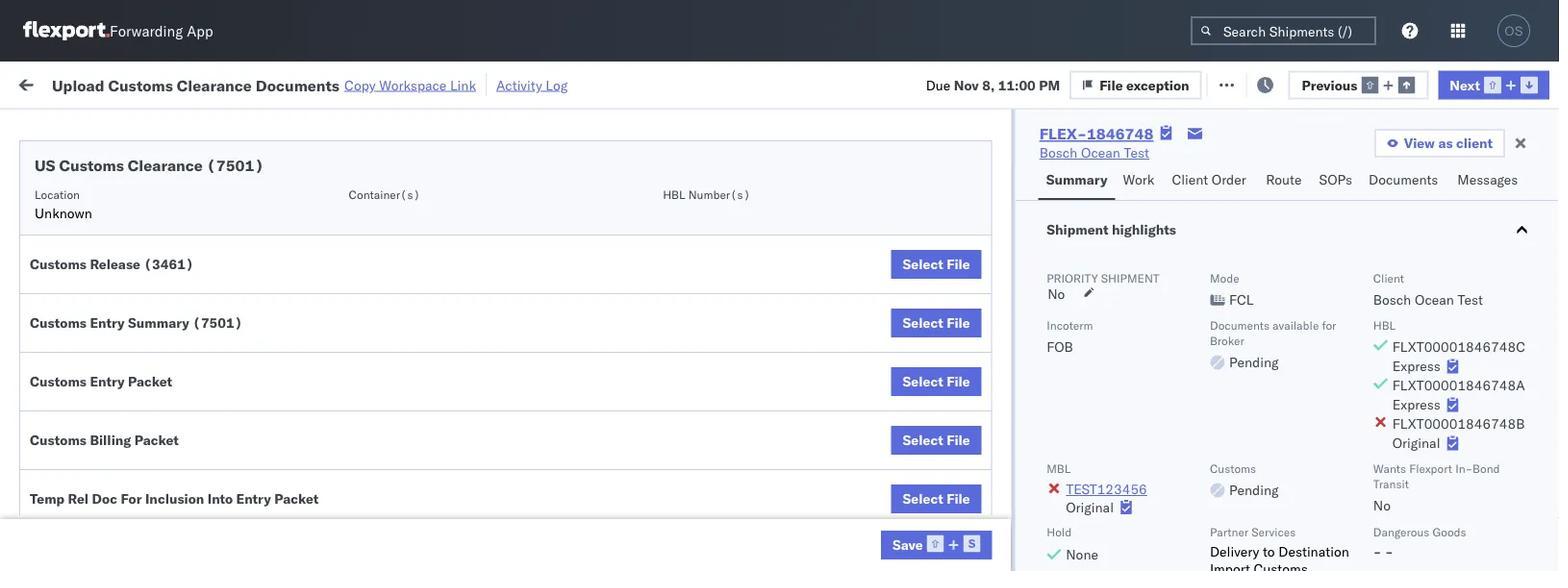 Task type: vqa. For each thing, say whether or not it's contained in the screenshot.
bottom Account
no



Task type: locate. For each thing, give the bounding box(es) containing it.
shipment
[[1046, 221, 1108, 238]]

numbers inside mbl/mawb numbers 'button'
[[1204, 157, 1252, 172]]

2 flex-1889466 from the top
[[886, 489, 986, 506]]

import
[[162, 75, 206, 91]]

1 vertical spatial hbl
[[1373, 318, 1395, 332]]

priority
[[1046, 271, 1098, 285]]

client inside 'client bosch ocean test incoterm fob'
[[1373, 271, 1404, 285]]

flex-1660288 button
[[855, 188, 990, 215], [855, 188, 990, 215]]

2 vertical spatial 1889466
[[927, 531, 986, 548]]

hlxu8034992 up documents available for broker
[[1213, 277, 1308, 294]]

1 vertical spatial flexport
[[1409, 461, 1452, 476]]

deadline button
[[124, 153, 316, 172]]

transit
[[1373, 477, 1409, 491]]

3 schedule pickup from los angeles, ca button from the top
[[44, 393, 273, 433]]

ca up customs billing packet
[[44, 413, 63, 430]]

3 ceau7522281, from the top
[[1009, 319, 1108, 336]]

2 pending from the top
[[1229, 482, 1278, 499]]

flex-1660288
[[886, 193, 986, 210]]

dec
[[232, 447, 257, 464], [232, 489, 257, 506]]

1 hlxu8034992 from the top
[[1213, 235, 1308, 252]]

hlxu8034992 for 3rd the schedule pickup from los angeles, ca link from the top
[[1213, 404, 1308, 421]]

(7501) for us customs clearance (7501)
[[207, 156, 264, 175]]

1 vertical spatial pst,
[[199, 489, 228, 506]]

schedule pickup from los angeles, ca link up temp rel doc for inclusion into entry packet
[[44, 435, 273, 474]]

sops
[[1319, 171, 1352, 188]]

0 vertical spatial entry
[[90, 315, 125, 331]]

upload customs clearance documents link
[[44, 181, 273, 220]]

shipment highlights
[[1046, 221, 1176, 238]]

6 schedule from the top
[[44, 436, 101, 453]]

due
[[926, 76, 951, 93]]

no down priority
[[1047, 286, 1065, 303]]

delivery down customs entry summary (7501)
[[105, 361, 154, 378]]

2 angeles, from the top
[[206, 309, 259, 326]]

lhuu7894563, down test123456 button
[[1009, 531, 1108, 548]]

4 ceau7522281, from the top
[[1009, 362, 1108, 379]]

0 vertical spatial upload
[[52, 75, 104, 95]]

1889466
[[927, 447, 986, 464], [927, 489, 986, 506], [927, 531, 986, 548]]

2 hlxu8034992 from the top
[[1213, 277, 1308, 294]]

select file button for temp rel doc for inclusion into entry packet
[[891, 485, 982, 514]]

0 vertical spatial 11:59 pm pst, dec 13, 2022
[[134, 447, 318, 464]]

1 dec from the top
[[232, 447, 257, 464]]

2 vertical spatial uetu5238478
[[1112, 531, 1206, 548]]

appointment for pdt,
[[158, 234, 237, 251]]

bosch inside 'client bosch ocean test incoterm fob'
[[1373, 291, 1411, 308]]

file for temp rel doc for inclusion into entry packet
[[947, 491, 970, 507]]

0 vertical spatial summary
[[1046, 171, 1108, 188]]

1 vertical spatial dec
[[232, 489, 257, 506]]

0 horizontal spatial file exception
[[1100, 76, 1189, 93]]

0 vertical spatial appointment
[[158, 234, 237, 251]]

759
[[353, 75, 378, 91]]

pending up partner services
[[1229, 482, 1278, 499]]

1 select file button from the top
[[891, 250, 982, 279]]

1 horizontal spatial flexport
[[1409, 461, 1452, 476]]

ocean inside bosch ocean test link
[[1081, 144, 1121, 161]]

lhuu7894563, for schedule delivery appointment
[[1009, 489, 1108, 506]]

0 vertical spatial 13,
[[260, 447, 281, 464]]

summary up caiu7969337
[[1046, 171, 1108, 188]]

1 vertical spatial express
[[1392, 396, 1440, 413]]

0 vertical spatial abcdefg78456546
[[1134, 447, 1263, 464]]

container numbers
[[1009, 150, 1061, 179]]

1 pickup from the top
[[105, 267, 146, 284]]

filtered by:
[[19, 118, 88, 135]]

client inside the "client order" button
[[1172, 171, 1208, 188]]

uetu5238478 for schedule pickup from los angeles, ca
[[1112, 446, 1206, 463]]

0 vertical spatial clearance
[[177, 75, 252, 95]]

documents down 'workitem'
[[44, 202, 114, 218]]

summary down (3461)
[[128, 315, 189, 331]]

select file for customs billing packet
[[903, 432, 970, 449]]

ceau7522281, hlxu6269489, hlxu8034992
[[1009, 235, 1308, 252], [1009, 277, 1308, 294], [1009, 319, 1308, 336], [1009, 362, 1308, 379], [1009, 404, 1308, 421]]

upload customs clearance documents
[[44, 182, 211, 218]]

(3461)
[[144, 256, 194, 273]]

ceau7522281, up priority
[[1009, 235, 1108, 252]]

1 horizontal spatial client
[[1373, 271, 1404, 285]]

schedule delivery appointment button for 11:59 pm pst, dec 13, 2022
[[44, 487, 237, 508]]

for
[[1322, 318, 1336, 332]]

flexport left demo
[[538, 193, 588, 210]]

1 express from the top
[[1392, 358, 1440, 375]]

1 vertical spatial 13,
[[260, 489, 281, 506]]

2 1889466 from the top
[[927, 489, 986, 506]]

1 ca from the top
[[44, 286, 63, 303]]

clearance down app
[[177, 75, 252, 95]]

angeles, for 3rd the schedule pickup from los angeles, ca link from the bottom of the page
[[206, 309, 259, 326]]

angeles, for 1st the schedule pickup from los angeles, ca link from the top of the page
[[206, 267, 259, 284]]

workspace
[[379, 76, 447, 93]]

exception
[[1258, 75, 1321, 91], [1127, 76, 1189, 93]]

appointment down customs entry summary (7501)
[[158, 361, 237, 378]]

4 omkar savant from the top
[[1375, 362, 1460, 379]]

original down test123456 button
[[1066, 499, 1113, 516]]

test123456 down 'shipment'
[[1134, 320, 1215, 337]]

3 pickup from the top
[[105, 394, 146, 411]]

1 lhuu7894563, from the top
[[1009, 446, 1108, 463]]

0 vertical spatial express
[[1392, 358, 1440, 375]]

1 vertical spatial appointment
[[158, 361, 237, 378]]

2 vertical spatial appointment
[[158, 488, 237, 505]]

documents left copy
[[256, 75, 340, 95]]

0 vertical spatial client
[[1172, 171, 1208, 188]]

4 select file from the top
[[903, 432, 970, 449]]

1 vertical spatial schedule delivery appointment link
[[44, 360, 237, 379]]

1 vertical spatial clearance
[[128, 156, 203, 175]]

pdt, for 3rd the schedule pickup from los angeles, ca link from the top
[[199, 405, 229, 421]]

upload up by:
[[52, 75, 104, 95]]

express for flxt00001846748c
[[1392, 358, 1440, 375]]

1 schedule from the top
[[44, 234, 101, 251]]

test123456 button
[[1066, 481, 1147, 498]]

1 vertical spatial original
[[1066, 499, 1113, 516]]

customs entry summary (7501)
[[30, 315, 243, 331]]

0 vertical spatial uetu5238478
[[1112, 446, 1206, 463]]

pm
[[1039, 76, 1060, 93], [175, 235, 196, 252], [175, 278, 196, 294], [175, 320, 196, 337], [175, 362, 196, 379], [175, 405, 196, 421], [175, 447, 196, 464], [175, 489, 196, 506]]

select for temp rel doc for inclusion into entry packet
[[903, 491, 943, 507]]

dec up into
[[232, 447, 257, 464]]

omkar down flxt00001846748c
[[1375, 362, 1415, 379]]

work right import in the left top of the page
[[209, 75, 242, 91]]

bosch
[[1040, 144, 1078, 161], [538, 235, 576, 252], [663, 235, 701, 252], [538, 278, 576, 294], [663, 278, 701, 294], [1373, 291, 1411, 308], [538, 405, 576, 421], [663, 405, 701, 421], [538, 489, 576, 506], [663, 489, 701, 506]]

no inside wants flexport in-bond transit no
[[1373, 497, 1390, 514]]

4 select from the top
[[903, 432, 943, 449]]

1 vertical spatial uetu5238478
[[1112, 489, 1206, 506]]

client for order
[[1172, 171, 1208, 188]]

1 vertical spatial no
[[1373, 497, 1390, 514]]

broker
[[1210, 333, 1244, 348]]

customs release (3461)
[[30, 256, 194, 273]]

5 ceau7522281, hlxu6269489, hlxu8034992 from the top
[[1009, 404, 1308, 421]]

lhuu7894563, uetu5238478 for schedule delivery appointment
[[1009, 489, 1206, 506]]

pdt, for 3rd the schedule pickup from los angeles, ca link from the bottom of the page
[[199, 320, 229, 337]]

ceau7522281, for 1st the schedule pickup from los angeles, ca link from the top of the page
[[1009, 277, 1108, 294]]

0 vertical spatial original
[[1392, 435, 1440, 452]]

omkar
[[1375, 193, 1415, 210], [1375, 278, 1415, 294], [1375, 320, 1415, 337], [1375, 362, 1415, 379]]

pickup
[[105, 267, 146, 284], [105, 309, 146, 326], [105, 394, 146, 411], [105, 436, 146, 453]]

hlxu6269489, up test123456 button
[[1111, 404, 1210, 421]]

numbers for mbl/mawb numbers
[[1204, 157, 1252, 172]]

0 vertical spatial hbl
[[663, 187, 685, 202]]

delivery right rel
[[105, 488, 154, 505]]

1 vertical spatial lhuu7894563, uetu5238478
[[1009, 489, 1206, 506]]

schedule pickup from los angeles, ca down (3461)
[[44, 309, 259, 345]]

schedule
[[44, 234, 101, 251], [44, 267, 101, 284], [44, 309, 101, 326], [44, 361, 101, 378], [44, 394, 101, 411], [44, 436, 101, 453], [44, 488, 101, 505]]

client order
[[1172, 171, 1246, 188]]

clearance inside upload customs clearance documents
[[149, 182, 211, 199]]

0 vertical spatial work
[[209, 75, 242, 91]]

schedule pickup from los angeles, ca button down (3461)
[[44, 308, 273, 349]]

1 omkar savant from the top
[[1375, 193, 1460, 210]]

from right billing
[[150, 436, 178, 453]]

express for flxt00001846748a
[[1392, 396, 1440, 413]]

schedule pickup from los angeles, ca link up billing
[[44, 393, 273, 431]]

2 select file from the top
[[903, 315, 970, 331]]

omkar up flxt00001846748c
[[1375, 278, 1415, 294]]

lhuu7894563, uetu5238478 down mbl
[[1009, 489, 1206, 506]]

0 vertical spatial dec
[[232, 447, 257, 464]]

due nov 8, 11:00 pm
[[926, 76, 1060, 93]]

entry up customs billing packet
[[90, 373, 125, 390]]

customs up customs entry packet
[[30, 315, 87, 331]]

2 vertical spatial schedule delivery appointment link
[[44, 487, 237, 506]]

message (0)
[[258, 75, 337, 91]]

4 ca from the top
[[44, 455, 63, 472]]

10 resize handle column header from the left
[[1467, 149, 1490, 571]]

1 vertical spatial (7501)
[[193, 315, 243, 331]]

lhuu7894563, for schedule pickup from los angeles, ca
[[1009, 446, 1108, 463]]

3 ocean fcl from the top
[[413, 278, 480, 294]]

0 vertical spatial schedule delivery appointment
[[44, 234, 237, 251]]

1 vertical spatial 1889466
[[927, 489, 986, 506]]

delivery up release
[[105, 234, 154, 251]]

7 schedule from the top
[[44, 488, 101, 505]]

delivery to destination
[[1210, 543, 1349, 560]]

3 select file button from the top
[[891, 367, 982, 396]]

0 horizontal spatial summary
[[128, 315, 189, 331]]

pickup down release
[[105, 309, 146, 326]]

documents inside documents available for broker
[[1210, 318, 1269, 332]]

5 select file from the top
[[903, 491, 970, 507]]

numbers inside container numbers
[[1009, 165, 1057, 179]]

packet down customs entry summary (7501)
[[128, 373, 172, 390]]

1 appointment from the top
[[158, 234, 237, 251]]

4 schedule pickup from los angeles, ca button from the top
[[44, 435, 273, 476]]

ca down customs release (3461)
[[44, 286, 63, 303]]

entry right into
[[236, 491, 271, 507]]

0 horizontal spatial work
[[209, 75, 242, 91]]

(7501) down (3461)
[[193, 315, 243, 331]]

lhuu7894563,
[[1009, 446, 1108, 463], [1009, 489, 1108, 506], [1009, 531, 1108, 548]]

hlxu6269489, down 'shipment'
[[1111, 319, 1210, 336]]

appointment up (3461)
[[158, 234, 237, 251]]

pst, right for
[[199, 489, 228, 506]]

file for customs billing packet
[[947, 432, 970, 449]]

2 schedule delivery appointment link from the top
[[44, 360, 237, 379]]

fcl for 1st schedule pickup from los angeles, ca "button" from the top of the page
[[456, 278, 480, 294]]

numbers
[[1204, 157, 1252, 172], [1009, 165, 1057, 179]]

select file button for customs release (3461)
[[891, 250, 982, 279]]

ceau7522281, for schedule delivery appointment link for 11:59 pm pdt, nov 4, 2022
[[1009, 235, 1108, 252]]

test123456 down mbl
[[1066, 481, 1147, 498]]

client
[[1172, 171, 1208, 188], [1373, 271, 1404, 285]]

Search Work text field
[[913, 69, 1123, 98]]

angeles,
[[206, 267, 259, 284], [206, 309, 259, 326], [206, 394, 259, 411], [206, 436, 259, 453]]

test inside bosch ocean test link
[[1124, 144, 1150, 161]]

hbl for hbl number(s)
[[663, 187, 685, 202]]

1 vertical spatial 11:59 pm pst, dec 13, 2022
[[134, 489, 318, 506]]

11:59
[[134, 235, 171, 252], [134, 278, 171, 294], [134, 320, 171, 337], [134, 362, 171, 379], [134, 405, 171, 421], [134, 447, 171, 464], [134, 489, 171, 506]]

2 schedule pickup from los angeles, ca link from the top
[[44, 308, 273, 347]]

bond
[[1472, 461, 1500, 476]]

schedule delivery appointment for 11:59 pm pst, dec 13, 2022
[[44, 488, 237, 505]]

flxt00001846748b
[[1392, 416, 1525, 432]]

pickup up for
[[105, 436, 146, 453]]

0 vertical spatial flex-1889466
[[886, 447, 986, 464]]

schedule pickup from los angeles, ca button up customs entry summary (7501)
[[44, 266, 273, 306]]

ceau7522281, hlxu6269489, hlxu8034992 down the broker
[[1009, 362, 1308, 379]]

4 schedule pickup from los angeles, ca link from the top
[[44, 435, 273, 474]]

temp
[[30, 491, 65, 507]]

1 horizontal spatial no
[[1373, 497, 1390, 514]]

0 horizontal spatial exception
[[1127, 76, 1189, 93]]

1 vertical spatial flex-1889466
[[886, 489, 986, 506]]

ocean fcl for 1st schedule pickup from los angeles, ca "button" from the top of the page
[[413, 278, 480, 294]]

0 vertical spatial lhuu7894563, uetu5238478
[[1009, 446, 1206, 463]]

schedule delivery appointment link
[[44, 233, 237, 253], [44, 360, 237, 379], [44, 487, 237, 506]]

2 ceau7522281, from the top
[[1009, 277, 1108, 294]]

ceau7522281, hlxu6269489, hlxu8034992 down 'shipment'
[[1009, 319, 1308, 336]]

pdt,
[[199, 235, 229, 252], [199, 278, 229, 294], [199, 320, 229, 337], [199, 362, 229, 379], [199, 405, 229, 421]]

entry
[[90, 315, 125, 331], [90, 373, 125, 390], [236, 491, 271, 507]]

clearance for upload customs clearance documents
[[149, 182, 211, 199]]

1 vertical spatial pending
[[1229, 482, 1278, 499]]

pst, for appointment
[[199, 489, 228, 506]]

customs inside upload customs clearance documents
[[91, 182, 146, 199]]

2 vertical spatial schedule delivery appointment button
[[44, 487, 237, 508]]

2 vertical spatial flex-1889466
[[886, 531, 986, 548]]

hlxu8034992 down mode
[[1213, 319, 1308, 336]]

fcl
[[456, 193, 480, 210], [456, 235, 480, 252], [456, 278, 480, 294], [1229, 291, 1253, 308], [456, 405, 480, 421], [456, 489, 480, 506]]

documents inside upload customs clearance documents
[[44, 202, 114, 218]]

schedule pickup from los angeles, ca up billing
[[44, 394, 259, 430]]

0 vertical spatial pst,
[[199, 447, 228, 464]]

schedule pickup from los angeles, ca link up customs entry summary (7501)
[[44, 266, 273, 304]]

clearance for upload customs clearance documents copy workspace link
[[177, 75, 252, 95]]

packet for customs entry packet
[[128, 373, 172, 390]]

0 vertical spatial pending
[[1229, 354, 1278, 371]]

schedule delivery appointment for 11:59 pm pdt, nov 4, 2022
[[44, 234, 237, 251]]

schedule pickup from los angeles, ca up for
[[44, 436, 259, 472]]

container numbers button
[[999, 145, 1105, 180]]

0 horizontal spatial original
[[1066, 499, 1113, 516]]

2 vertical spatial lhuu7894563, uetu5238478
[[1009, 531, 1206, 548]]

1 vertical spatial entry
[[90, 373, 125, 390]]

1 ocean fcl from the top
[[413, 193, 480, 210]]

1 angeles, from the top
[[206, 267, 259, 284]]

ocean inside 'client bosch ocean test incoterm fob'
[[1414, 291, 1454, 308]]

schedule delivery appointment button
[[44, 233, 237, 254], [44, 360, 237, 381], [44, 487, 237, 508]]

test123456 down ymluw236679313
[[1134, 235, 1215, 252]]

1 vertical spatial schedule delivery appointment button
[[44, 360, 237, 381]]

work up the highlights
[[1123, 171, 1155, 188]]

2 pdt, from the top
[[199, 278, 229, 294]]

file exception up flex-1846748 link
[[1100, 76, 1189, 93]]

delivery down partner
[[1210, 543, 1259, 560]]

work
[[209, 75, 242, 91], [1123, 171, 1155, 188]]

0 horizontal spatial client
[[1172, 171, 1208, 188]]

2 select from the top
[[903, 315, 943, 331]]

2 uetu5238478 from the top
[[1112, 489, 1206, 506]]

select file button for customs entry summary (7501)
[[891, 309, 982, 338]]

1660288
[[927, 193, 986, 210]]

deadline
[[134, 157, 180, 172]]

1 1889466 from the top
[[927, 447, 986, 464]]

exception up flex-1846748 link
[[1127, 76, 1189, 93]]

3 select from the top
[[903, 373, 943, 390]]

0 vertical spatial lhuu7894563,
[[1009, 446, 1108, 463]]

doc
[[92, 491, 117, 507]]

no down transit
[[1373, 497, 1390, 514]]

2 resize handle column header from the left
[[313, 149, 336, 571]]

11:59 pm pst, dec 13, 2022 for schedule pickup from los angeles, ca
[[134, 447, 318, 464]]

flexport left in-
[[1409, 461, 1452, 476]]

ceau7522281, up the incoterm
[[1009, 277, 1108, 294]]

0 horizontal spatial flexport
[[538, 193, 588, 210]]

customs left billing
[[30, 432, 87, 449]]

pending down the broker
[[1229, 354, 1278, 371]]

numbers for container numbers
[[1009, 165, 1057, 179]]

0 horizontal spatial no
[[1047, 286, 1065, 303]]

1 vertical spatial summary
[[128, 315, 189, 331]]

schedule pickup from los angeles, ca link down (3461)
[[44, 308, 273, 347]]

upload up unknown
[[44, 182, 88, 199]]

schedule pickup from los angeles, ca button down customs entry packet
[[44, 393, 273, 433]]

1 horizontal spatial exception
[[1258, 75, 1321, 91]]

ceau7522281,
[[1009, 235, 1108, 252], [1009, 277, 1108, 294], [1009, 319, 1108, 336], [1009, 362, 1108, 379], [1009, 404, 1108, 421]]

pickup up customs entry summary (7501)
[[105, 267, 146, 284]]

13,
[[260, 447, 281, 464], [260, 489, 281, 506]]

1 schedule pickup from los angeles, ca link from the top
[[44, 266, 273, 304]]

hlxu8034992 down documents available for broker
[[1213, 362, 1308, 379]]

1 11:59 pm pst, dec 13, 2022 from the top
[[134, 447, 318, 464]]

hbl left 'number(s)'
[[663, 187, 685, 202]]

ceau7522281, up fob
[[1009, 319, 1108, 336]]

2 vertical spatial abcdefg78456546
[[1134, 531, 1263, 548]]

ca up temp
[[44, 455, 63, 472]]

schedule pickup from los angeles, ca button up temp rel doc for inclusion into entry packet
[[44, 435, 273, 476]]

bosch ocean test
[[1040, 144, 1150, 161], [538, 235, 648, 252], [663, 235, 773, 252], [538, 278, 648, 294], [663, 278, 773, 294], [538, 405, 648, 421], [663, 405, 773, 421], [538, 489, 648, 506], [663, 489, 773, 506]]

dec right inclusion
[[232, 489, 257, 506]]

2 vertical spatial packet
[[274, 491, 319, 507]]

5 ceau7522281, from the top
[[1009, 404, 1108, 421]]

select for customs entry summary (7501)
[[903, 315, 943, 331]]

from right release
[[150, 267, 178, 284]]

1 vertical spatial schedule delivery appointment
[[44, 361, 237, 378]]

1 vertical spatial lhuu7894563,
[[1009, 489, 1108, 506]]

3 omkar from the top
[[1375, 320, 1415, 337]]

flex-1889466 button
[[855, 442, 990, 469], [855, 442, 990, 469], [855, 484, 990, 511], [855, 484, 990, 511], [855, 527, 990, 554], [855, 527, 990, 554]]

abcdefg78456546
[[1134, 447, 1263, 464], [1134, 489, 1263, 506], [1134, 531, 1263, 548]]

file exception
[[1232, 75, 1321, 91], [1100, 76, 1189, 93]]

file for customs release (3461)
[[947, 256, 970, 273]]

upload inside upload customs clearance documents
[[44, 182, 88, 199]]

from down customs entry packet
[[150, 394, 178, 411]]

1 flex-1889466 from the top
[[886, 447, 986, 464]]

file for customs entry packet
[[947, 373, 970, 390]]

4 11:59 pm pdt, nov 4, 2022 from the top
[[134, 362, 310, 379]]

2 dec from the top
[[232, 489, 257, 506]]

from down (3461)
[[150, 309, 178, 326]]

flexport. image
[[23, 21, 110, 40]]

customs down unknown
[[30, 256, 87, 273]]

1 schedule delivery appointment button from the top
[[44, 233, 237, 254]]

from
[[150, 267, 178, 284], [150, 309, 178, 326], [150, 394, 178, 411], [150, 436, 178, 453]]

hbl number(s)
[[663, 187, 750, 202]]

1 schedule delivery appointment from the top
[[44, 234, 237, 251]]

0 vertical spatial packet
[[128, 373, 172, 390]]

(7501) right the deadline
[[207, 156, 264, 175]]

1 pst, from the top
[[199, 447, 228, 464]]

by:
[[70, 118, 88, 135]]

0 horizontal spatial numbers
[[1009, 165, 1057, 179]]

2 11:59 pm pst, dec 13, 2022 from the top
[[134, 489, 318, 506]]

pending for customs
[[1229, 482, 1278, 499]]

0 horizontal spatial hbl
[[663, 187, 685, 202]]

2 vertical spatial lhuu7894563,
[[1009, 531, 1108, 548]]

pickup for 1st schedule pickup from los angeles, ca "button" from the top of the page
[[105, 267, 146, 284]]

original up wants
[[1392, 435, 1440, 452]]

ceau7522281, down fob
[[1009, 362, 1108, 379]]

hlxu8034992
[[1213, 235, 1308, 252], [1213, 277, 1308, 294], [1213, 319, 1308, 336], [1213, 362, 1308, 379], [1213, 404, 1308, 421]]

2 vertical spatial schedule delivery appointment
[[44, 488, 237, 505]]

file for customs entry summary (7501)
[[947, 315, 970, 331]]

1 pending from the top
[[1229, 354, 1278, 371]]

clearance up upload customs clearance documents link
[[128, 156, 203, 175]]

documents down the view
[[1369, 171, 1438, 188]]

customs
[[108, 75, 173, 95], [59, 156, 124, 175], [91, 182, 146, 199], [30, 256, 87, 273], [30, 315, 87, 331], [30, 373, 87, 390], [30, 432, 87, 449], [1210, 461, 1256, 476]]

billing
[[90, 432, 131, 449]]

1 pdt, from the top
[[199, 235, 229, 252]]

pst, up into
[[199, 447, 228, 464]]

2 vertical spatial entry
[[236, 491, 271, 507]]

resize handle column header
[[275, 149, 298, 571], [313, 149, 336, 571], [380, 149, 403, 571], [505, 149, 528, 571], [630, 149, 653, 571], [822, 149, 846, 571], [976, 149, 999, 571], [1101, 149, 1125, 571], [1342, 149, 1365, 571], [1467, 149, 1490, 571], [1525, 149, 1548, 571]]

1 vertical spatial upload
[[44, 182, 88, 199]]

schedule pickup from los angeles, ca up customs entry summary (7501)
[[44, 267, 259, 303]]

1 horizontal spatial numbers
[[1204, 157, 1252, 172]]

0 vertical spatial schedule delivery appointment button
[[44, 233, 237, 254]]

mbl/mawb
[[1134, 157, 1201, 172]]

upload for upload customs clearance documents copy workspace link
[[52, 75, 104, 95]]

hlxu6269489, down the highlights
[[1111, 277, 1210, 294]]

3 flex-1889466 from the top
[[886, 531, 986, 548]]

1 vertical spatial packet
[[134, 432, 179, 449]]

work
[[55, 70, 105, 96]]

pending for documents available for broker
[[1229, 354, 1278, 371]]

ceau7522281, hlxu6269489, hlxu8034992 up test123456 button
[[1009, 404, 1308, 421]]

hlxu8034992 down the broker
[[1213, 404, 1308, 421]]

ceau7522281, hlxu6269489, hlxu8034992 down the highlights
[[1009, 277, 1308, 294]]

select for customs release (3461)
[[903, 256, 943, 273]]

1 vertical spatial work
[[1123, 171, 1155, 188]]

pdt, for schedule delivery appointment link for 11:59 pm pdt, nov 4, 2022
[[199, 235, 229, 252]]

packet right billing
[[134, 432, 179, 449]]

hlxu8034992 up mode
[[1213, 235, 1308, 252]]

lhuu7894563, uetu5238478 up test123456 button
[[1009, 446, 1206, 463]]

1 horizontal spatial hbl
[[1373, 318, 1395, 332]]

hbl right for
[[1373, 318, 1395, 332]]

ca up customs entry packet
[[44, 329, 63, 345]]

1 horizontal spatial work
[[1123, 171, 1155, 188]]

work inside button
[[209, 75, 242, 91]]

5 11:59 pm pdt, nov 4, 2022 from the top
[[134, 405, 310, 421]]

1 horizontal spatial original
[[1392, 435, 1440, 452]]

view as client
[[1404, 135, 1493, 152]]

hlxu6269489, up 'shipment'
[[1111, 235, 1210, 252]]

express up flxt00001846748a in the bottom right of the page
[[1392, 358, 1440, 375]]

3 schedule delivery appointment from the top
[[44, 488, 237, 505]]

2 11:59 pm pdt, nov 4, 2022 from the top
[[134, 278, 310, 294]]

client order button
[[1164, 163, 1259, 200]]

select
[[903, 256, 943, 273], [903, 315, 943, 331], [903, 373, 943, 390], [903, 432, 943, 449], [903, 491, 943, 507]]

2 vertical spatial clearance
[[149, 182, 211, 199]]

angeles, for 3rd the schedule pickup from los angeles, ca link from the top
[[206, 394, 259, 411]]

1 vertical spatial client
[[1373, 271, 1404, 285]]

delivery for schedule delivery appointment button corresponding to 11:59 pm pdt, nov 4, 2022
[[105, 234, 154, 251]]

0 vertical spatial (7501)
[[207, 156, 264, 175]]

flexport inside wants flexport in-bond transit no
[[1409, 461, 1452, 476]]

lhuu7894563, up test123456 button
[[1009, 446, 1108, 463]]

1 horizontal spatial summary
[[1046, 171, 1108, 188]]

os button
[[1492, 9, 1536, 53]]

client for bosch
[[1373, 271, 1404, 285]]

3 pdt, from the top
[[199, 320, 229, 337]]

1 vertical spatial abcdefg78456546
[[1134, 489, 1263, 506]]

ocean fcl for 3rd schedule pickup from los angeles, ca "button" from the top
[[413, 405, 480, 421]]

ceau7522281, up mbl
[[1009, 404, 1108, 421]]

0 vertical spatial 1889466
[[927, 447, 986, 464]]

express up flxt00001846748b
[[1392, 396, 1440, 413]]

select file button for customs entry packet
[[891, 367, 982, 396]]

route button
[[1259, 163, 1312, 200]]

3 uetu5238478 from the top
[[1112, 531, 1206, 548]]

1 los from the top
[[181, 267, 203, 284]]

customs down by:
[[59, 156, 124, 175]]

0 vertical spatial schedule delivery appointment link
[[44, 233, 237, 253]]

11:59 pm pdt, nov 4, 2022
[[134, 235, 310, 252], [134, 278, 310, 294], [134, 320, 310, 337], [134, 362, 310, 379], [134, 405, 310, 421]]

3 schedule delivery appointment link from the top
[[44, 487, 237, 506]]

select file for customs entry summary (7501)
[[903, 315, 970, 331]]

file exception down 'search shipments (/)' text field
[[1232, 75, 1321, 91]]

route
[[1266, 171, 1302, 188]]

for
[[121, 491, 142, 507]]

documents up the broker
[[1210, 318, 1269, 332]]

2 13, from the top
[[260, 489, 281, 506]]

4 select file button from the top
[[891, 426, 982, 455]]

fcl for schedule delivery appointment button corresponding to 11:59 pm pst, dec 13, 2022
[[456, 489, 480, 506]]

into
[[208, 491, 233, 507]]

11 resize handle column header from the left
[[1525, 149, 1548, 571]]

previous button
[[1289, 70, 1429, 99]]



Task type: describe. For each thing, give the bounding box(es) containing it.
customs up customs billing packet
[[30, 373, 87, 390]]

test123456 for 3rd the schedule pickup from los angeles, ca link from the bottom of the page
[[1134, 320, 1215, 337]]

none
[[1066, 546, 1098, 563]]

5 4, from the top
[[261, 405, 274, 421]]

Search Shipments (/) text field
[[1191, 16, 1377, 45]]

3 from from the top
[[150, 394, 178, 411]]

ymluw236679313
[[1134, 193, 1258, 210]]

dec for schedule delivery appointment
[[232, 489, 257, 506]]

schedule delivery appointment link for 11:59 pm pdt, nov 4, 2022
[[44, 233, 237, 253]]

test123456 for 1st the schedule pickup from los angeles, ca link from the top of the page
[[1134, 278, 1215, 294]]

highlights
[[1111, 221, 1176, 238]]

1 schedule pickup from los angeles, ca button from the top
[[44, 266, 273, 306]]

order
[[1212, 171, 1246, 188]]

1 omkar from the top
[[1375, 193, 1415, 210]]

summary inside button
[[1046, 171, 1108, 188]]

2 11:59 from the top
[[134, 278, 171, 294]]

test123456 down the broker
[[1134, 362, 1215, 379]]

1 4, from the top
[[261, 235, 274, 252]]

(7501) for customs entry summary (7501)
[[193, 315, 243, 331]]

4 hlxu6269489, from the top
[[1111, 362, 1210, 379]]

759 at risk
[[353, 75, 420, 91]]

flex-1889466 for schedule delivery appointment
[[886, 489, 986, 506]]

mbl/mawb numbers button
[[1125, 153, 1346, 172]]

2 omkar savant from the top
[[1375, 278, 1460, 294]]

abcdefg78456546 for schedule delivery appointment
[[1134, 489, 1263, 506]]

ceau7522281, hlxu6269489, hlxu8034992 for 3rd the schedule pickup from los angeles, ca link from the bottom of the page
[[1009, 319, 1308, 336]]

angeles, for 4th the schedule pickup from los angeles, ca link from the top of the page
[[206, 436, 259, 453]]

select for customs entry packet
[[903, 373, 943, 390]]

1 11:59 from the top
[[134, 235, 171, 252]]

fob
[[1046, 339, 1073, 355]]

3 4, from the top
[[261, 320, 274, 337]]

test inside 'client bosch ocean test incoterm fob'
[[1457, 291, 1483, 308]]

lhuu7894563, uetu5238478 for schedule pickup from los angeles, ca
[[1009, 446, 1206, 463]]

3 ca from the top
[[44, 413, 63, 430]]

summary button
[[1039, 163, 1115, 200]]

3 1889466 from the top
[[927, 531, 986, 548]]

pickup for 3rd schedule pickup from los angeles, ca "button" from the top
[[105, 394, 146, 411]]

at
[[382, 75, 394, 91]]

ceau7522281, hlxu6269489, hlxu8034992 for 1st the schedule pickup from los angeles, ca link from the top of the page
[[1009, 277, 1308, 294]]

3 resize handle column header from the left
[[380, 149, 403, 571]]

test123456 for schedule delivery appointment link for 11:59 pm pdt, nov 4, 2022
[[1134, 235, 1215, 252]]

205 on track
[[442, 75, 520, 91]]

available
[[1272, 318, 1319, 332]]

my
[[19, 70, 50, 96]]

customs entry packet
[[30, 373, 172, 390]]

4 omkar from the top
[[1375, 362, 1415, 379]]

3 schedule from the top
[[44, 309, 101, 326]]

3 schedule pickup from los angeles, ca from the top
[[44, 394, 259, 430]]

clearance for us customs clearance (7501)
[[128, 156, 203, 175]]

delivery for schedule delivery appointment button corresponding to 11:59 pm pst, dec 13, 2022
[[105, 488, 154, 505]]

release
[[90, 256, 140, 273]]

8 resize handle column header from the left
[[1101, 149, 1125, 571]]

4 hlxu8034992 from the top
[[1213, 362, 1308, 379]]

destination
[[1278, 543, 1349, 560]]

uetu5238478 for schedule delivery appointment
[[1112, 489, 1206, 506]]

previous
[[1302, 76, 1358, 93]]

9 resize handle column header from the left
[[1342, 149, 1365, 571]]

ocean fcl for schedule delivery appointment button corresponding to 11:59 pm pst, dec 13, 2022
[[413, 489, 480, 506]]

batch
[[1452, 75, 1490, 91]]

track
[[489, 75, 520, 91]]

2 savant from the top
[[1419, 278, 1460, 294]]

7 11:59 from the top
[[134, 489, 171, 506]]

on
[[470, 75, 486, 91]]

1 resize handle column header from the left
[[275, 149, 298, 571]]

rel
[[68, 491, 89, 507]]

dangerous goods - -
[[1373, 525, 1466, 560]]

6 11:59 from the top
[[134, 447, 171, 464]]

entry for summary
[[90, 315, 125, 331]]

2 appointment from the top
[[158, 361, 237, 378]]

forwarding app
[[110, 22, 213, 40]]

location
[[35, 187, 80, 202]]

my work
[[19, 70, 105, 96]]

8,
[[982, 76, 995, 93]]

3 abcdefg78456546 from the top
[[1134, 531, 1263, 548]]

2 hlxu6269489, from the top
[[1111, 277, 1210, 294]]

select file button for customs billing packet
[[891, 426, 982, 455]]

work button
[[1115, 163, 1164, 200]]

bosch ocean test link
[[1040, 143, 1150, 163]]

customs billing packet
[[30, 432, 179, 449]]

activity log button
[[496, 73, 568, 97]]

work inside button
[[1123, 171, 1155, 188]]

2 omkar from the top
[[1375, 278, 1415, 294]]

services
[[1251, 525, 1295, 540]]

4 11:59 from the top
[[134, 362, 171, 379]]

risk
[[397, 75, 420, 91]]

3 schedule pickup from los angeles, ca link from the top
[[44, 393, 273, 431]]

ceau7522281, hlxu6269489, hlxu8034992 for 3rd the schedule pickup from los angeles, ca link from the top
[[1009, 404, 1308, 421]]

schedule delivery appointment button for 11:59 pm pdt, nov 4, 2022
[[44, 233, 237, 254]]

messages
[[1458, 171, 1518, 188]]

flex-1889466 for schedule pickup from los angeles, ca
[[886, 447, 986, 464]]

activity log
[[496, 76, 568, 93]]

hbl for hbl
[[1373, 318, 1395, 332]]

caiu7969337
[[1009, 192, 1099, 209]]

abcdefg78456546 for schedule pickup from los angeles, ca
[[1134, 447, 1263, 464]]

2 schedule from the top
[[44, 267, 101, 284]]

3 lhuu7894563, uetu5238478 from the top
[[1009, 531, 1206, 548]]

dec for schedule pickup from los angeles, ca
[[232, 447, 257, 464]]

4 resize handle column header from the left
[[505, 149, 528, 571]]

forwarding
[[110, 22, 183, 40]]

4 ceau7522281, hlxu6269489, hlxu8034992 from the top
[[1009, 362, 1308, 379]]

205
[[442, 75, 467, 91]]

4 from from the top
[[150, 436, 178, 453]]

3 omkar savant from the top
[[1375, 320, 1460, 337]]

temp rel doc for inclusion into entry packet
[[30, 491, 319, 507]]

mbl
[[1046, 461, 1070, 476]]

select file for customs entry packet
[[903, 373, 970, 390]]

upload customs clearance documents button
[[44, 181, 273, 222]]

mbl/mawb numbers
[[1134, 157, 1252, 172]]

save
[[893, 536, 923, 553]]

ceau7522281, for 3rd the schedule pickup from los angeles, ca link from the top
[[1009, 404, 1108, 421]]

3 11:59 from the top
[[134, 320, 171, 337]]

3 11:59 pm pdt, nov 4, 2022 from the top
[[134, 320, 310, 337]]

2 schedule delivery appointment from the top
[[44, 361, 237, 378]]

in-
[[1455, 461, 1472, 476]]

wants flexport in-bond transit no
[[1373, 461, 1500, 514]]

2 los from the top
[[181, 309, 203, 326]]

message
[[258, 75, 312, 91]]

import work button
[[154, 62, 250, 105]]

sops button
[[1312, 163, 1361, 200]]

client bosch ocean test incoterm fob
[[1046, 271, 1483, 355]]

workitem
[[21, 157, 75, 172]]

2 from from the top
[[150, 309, 178, 326]]

us
[[35, 156, 55, 175]]

unknown
[[35, 205, 92, 222]]

operator
[[1375, 157, 1421, 172]]

inclusion
[[145, 491, 204, 507]]

5 schedule from the top
[[44, 394, 101, 411]]

flxt00001846748a
[[1392, 377, 1525, 394]]

13, for schedule delivery appointment
[[260, 489, 281, 506]]

pickup for first schedule pickup from los angeles, ca "button" from the bottom
[[105, 436, 146, 453]]

3 lhuu7894563, from the top
[[1009, 531, 1108, 548]]

upload for upload customs clearance documents
[[44, 182, 88, 199]]

fcl for schedule delivery appointment button corresponding to 11:59 pm pdt, nov 4, 2022
[[456, 235, 480, 252]]

goods
[[1432, 525, 1466, 540]]

delivery for 2nd schedule delivery appointment button from the top of the page
[[105, 361, 154, 378]]

ceau7522281, for 3rd the schedule pickup from los angeles, ca link from the bottom of the page
[[1009, 319, 1108, 336]]

demo
[[592, 193, 627, 210]]

2 schedule delivery appointment button from the top
[[44, 360, 237, 381]]

select file for customs release (3461)
[[903, 256, 970, 273]]

11:59 pm pst, dec 13, 2022 for schedule delivery appointment
[[134, 489, 318, 506]]

documents available for broker
[[1210, 318, 1336, 348]]

11:00
[[998, 76, 1036, 93]]

partner
[[1210, 525, 1248, 540]]

container
[[1009, 150, 1061, 164]]

5 11:59 from the top
[[134, 405, 171, 421]]

1889466 for schedule delivery appointment
[[927, 489, 986, 506]]

pickup for third schedule pickup from los angeles, ca "button" from the bottom
[[105, 309, 146, 326]]

0 vertical spatial no
[[1047, 286, 1065, 303]]

3 hlxu6269489, from the top
[[1111, 319, 1210, 336]]

forwarding app link
[[23, 21, 213, 40]]

consignee
[[631, 193, 695, 210]]

customs down forwarding at the top of the page
[[108, 75, 173, 95]]

priority shipment
[[1046, 271, 1159, 285]]

4 los from the top
[[181, 436, 203, 453]]

13, for schedule pickup from los angeles, ca
[[260, 447, 281, 464]]

4 4, from the top
[[261, 362, 274, 379]]

1 hlxu6269489, from the top
[[1111, 235, 1210, 252]]

packet for customs billing packet
[[134, 432, 179, 449]]

action
[[1493, 75, 1536, 91]]

us customs clearance (7501)
[[35, 156, 264, 175]]

0 vertical spatial flexport
[[538, 193, 588, 210]]

hlxu8034992 for 1st the schedule pickup from los angeles, ca link from the top of the page
[[1213, 277, 1308, 294]]

schedule delivery appointment link for 11:59 pm pst, dec 13, 2022
[[44, 487, 237, 506]]

4 schedule pickup from los angeles, ca from the top
[[44, 436, 259, 472]]

hold
[[1046, 525, 1071, 540]]

activity
[[496, 76, 542, 93]]

3 savant from the top
[[1419, 320, 1460, 337]]

wants
[[1373, 461, 1406, 476]]

ocean fcl for schedule delivery appointment button corresponding to 11:59 pm pdt, nov 4, 2022
[[413, 235, 480, 252]]

4 pdt, from the top
[[199, 362, 229, 379]]

mode
[[1210, 271, 1239, 285]]

partner services
[[1210, 525, 1295, 540]]

6 resize handle column header from the left
[[822, 149, 846, 571]]

shipment
[[1101, 271, 1159, 285]]

pst, for from
[[199, 447, 228, 464]]

1 ceau7522281, hlxu6269489, hlxu8034992 from the top
[[1009, 235, 1308, 252]]

container(s)
[[349, 187, 420, 202]]

5 hlxu6269489, from the top
[[1111, 404, 1210, 421]]

entry for packet
[[90, 373, 125, 390]]

1889466 for schedule pickup from los angeles, ca
[[927, 447, 986, 464]]

2 schedule pickup from los angeles, ca button from the top
[[44, 308, 273, 349]]

fcl for 3rd schedule pickup from los angeles, ca "button" from the top
[[456, 405, 480, 421]]

1 11:59 pm pdt, nov 4, 2022 from the top
[[134, 235, 310, 252]]

1 schedule pickup from los angeles, ca from the top
[[44, 267, 259, 303]]

view
[[1404, 135, 1435, 152]]

1 from from the top
[[150, 267, 178, 284]]

appointment for pst,
[[158, 488, 237, 505]]

7 resize handle column header from the left
[[976, 149, 999, 571]]

2 4, from the top
[[261, 278, 274, 294]]

4 schedule from the top
[[44, 361, 101, 378]]

hlxu8034992 for 3rd the schedule pickup from los angeles, ca link from the bottom of the page
[[1213, 319, 1308, 336]]

5 resize handle column header from the left
[[630, 149, 653, 571]]

2 schedule pickup from los angeles, ca from the top
[[44, 309, 259, 345]]

filtered
[[19, 118, 66, 135]]

--
[[663, 193, 679, 210]]

3 los from the top
[[181, 394, 203, 411]]

pdt, for 1st the schedule pickup from los angeles, ca link from the top of the page
[[199, 278, 229, 294]]

1 savant from the top
[[1419, 193, 1460, 210]]

customs up partner
[[1210, 461, 1256, 476]]

next
[[1450, 76, 1480, 93]]

2 ca from the top
[[44, 329, 63, 345]]

4 savant from the top
[[1419, 362, 1460, 379]]

location unknown
[[35, 187, 92, 222]]

1 horizontal spatial file exception
[[1232, 75, 1321, 91]]



